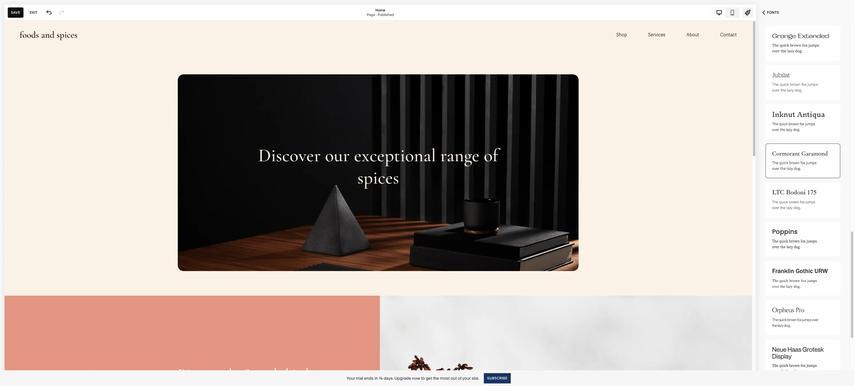 Task type: locate. For each thing, give the bounding box(es) containing it.
your trial ends in 14 days. upgrade now to get the most out of your site.
[[347, 376, 480, 382]]

the down the orpheus
[[773, 324, 778, 328]]

the quick brown fox jumps over the lazy dog. down franklin gothic urw
[[773, 279, 818, 289]]

lazy down the orpheus
[[778, 324, 784, 328]]

1 the from the top
[[773, 43, 780, 48]]

the up cormorant
[[781, 127, 786, 132]]

the inside "poppins the quick brown fox jumps over the lazy dog."
[[781, 245, 786, 250]]

4 the from the top
[[773, 161, 779, 166]]

the down display
[[781, 370, 786, 374]]

over inside "poppins the quick brown fox jumps over the lazy dog."
[[773, 245, 780, 250]]

lazy inside "ltc bodoni 175 the quick brown fox jumps over the lazy dog."
[[787, 205, 793, 211]]

5 the quick brown fox jumps over the lazy dog. from the top
[[773, 279, 818, 289]]

the quick brown fox jumps over the lazy dog. for franklin gothic urw
[[773, 279, 818, 289]]

the quick brown fox jumps over the lazy dog. down neue haas grotesk display
[[773, 364, 818, 374]]

8 the from the top
[[773, 318, 779, 323]]

fox inside "poppins the quick brown fox jumps over the lazy dog."
[[801, 239, 807, 244]]

fonts
[[768, 10, 780, 15]]

out
[[451, 376, 457, 382]]

jumps inside "poppins the quick brown fox jumps over the lazy dog."
[[807, 239, 818, 244]]

the quick brown fox jumps over the lazy dog. inside button
[[773, 121, 816, 132]]

the
[[782, 49, 787, 54], [781, 88, 787, 93], [781, 127, 786, 132], [781, 167, 787, 171], [781, 205, 786, 211], [781, 245, 786, 250], [781, 285, 786, 289], [773, 324, 778, 328], [781, 370, 786, 374], [433, 376, 440, 382]]

the quick brown fox jumps over the lazy dog. for grange extended
[[773, 43, 820, 54]]

lazy inside button
[[787, 127, 793, 132]]

lazy down the bodoni
[[787, 205, 793, 211]]

pro
[[797, 306, 805, 316]]

lazy down poppins
[[787, 245, 794, 250]]

grange extended
[[773, 32, 830, 40]]

7 the from the top
[[773, 279, 779, 283]]

quick
[[781, 43, 790, 48], [780, 83, 790, 87], [780, 121, 788, 127], [780, 161, 789, 166], [780, 200, 789, 205], [780, 239, 789, 244], [780, 279, 789, 283], [779, 318, 787, 323], [780, 364, 789, 369]]

dog.
[[796, 49, 803, 54], [795, 88, 803, 93], [794, 127, 801, 132], [795, 167, 802, 171], [794, 205, 802, 211], [795, 245, 801, 250], [794, 285, 801, 289], [785, 324, 792, 328], [794, 370, 802, 374]]

lazy down display
[[787, 370, 794, 374]]

days.
[[384, 376, 394, 382]]

the down jubilat
[[781, 88, 787, 93]]

grotesk
[[803, 346, 825, 354]]

poppins the quick brown fox jumps over the lazy dog.
[[773, 228, 818, 250]]

lazy down "franklin"
[[787, 285, 793, 289]]

tab list
[[713, 8, 740, 17]]

gothic
[[796, 268, 814, 275]]

the quick brown fox jumps over the lazy dog. button
[[766, 105, 841, 139]]

the down grange at the top of the page
[[782, 49, 787, 54]]

lazy down grange at the top of the page
[[788, 49, 795, 54]]

the inside orpheus pro the quick brown fox jumps over the lazy dog.
[[773, 324, 778, 328]]

save button
[[8, 7, 23, 18]]

garamond
[[802, 150, 829, 158]]

brown inside "ltc bodoni 175 the quick brown fox jumps over the lazy dog."
[[790, 200, 800, 205]]

1 the quick brown fox jumps over the lazy dog. from the top
[[773, 43, 820, 54]]

subscribe
[[487, 377, 508, 381]]

the quick brown fox jumps over the lazy dog. down grange extended
[[773, 43, 820, 54]]

get
[[426, 376, 432, 382]]

urw
[[815, 268, 829, 275]]

the inside "ltc bodoni 175 the quick brown fox jumps over the lazy dog."
[[781, 205, 786, 211]]

brown
[[791, 43, 802, 48], [791, 83, 801, 87], [789, 121, 800, 127], [790, 161, 800, 166], [790, 200, 800, 205], [790, 239, 801, 244], [790, 279, 801, 283], [788, 318, 798, 323], [790, 364, 801, 369]]

the inside the quick brown fox jumps over the lazy dog. button
[[773, 121, 779, 127]]

the inside button
[[781, 127, 786, 132]]

the quick brown fox jumps over the lazy dog. down jubilat
[[773, 83, 819, 93]]

dog. inside orpheus pro the quick brown fox jumps over the lazy dog.
[[785, 324, 792, 328]]

lazy up cormorant
[[787, 127, 793, 132]]

the quick brown fox jumps over the lazy dog. up cormorant garamond
[[773, 121, 816, 132]]

your
[[347, 376, 355, 382]]

cormorant
[[773, 150, 801, 158]]

the down poppins
[[781, 245, 786, 250]]

the quick brown fox jumps over the lazy dog.
[[773, 43, 820, 54], [773, 83, 819, 93], [773, 121, 816, 132], [773, 161, 817, 171], [773, 279, 818, 289], [773, 364, 818, 374]]

jumps
[[809, 43, 820, 48], [808, 83, 819, 87], [806, 121, 816, 127], [807, 161, 817, 166], [807, 200, 816, 205], [807, 239, 818, 244], [808, 279, 818, 283], [803, 318, 812, 323], [807, 364, 818, 369]]

6 the from the top
[[773, 239, 779, 244]]

fonts button
[[757, 6, 786, 19]]

lazy inside orpheus pro the quick brown fox jumps over the lazy dog.
[[778, 324, 784, 328]]

the right get
[[433, 376, 440, 382]]

ends
[[364, 376, 374, 382]]

the down ltc
[[781, 205, 786, 211]]

3 the from the top
[[773, 121, 779, 127]]

grange
[[773, 32, 797, 40]]

6 the quick brown fox jumps over the lazy dog. from the top
[[773, 364, 818, 374]]

the quick brown fox jumps over the lazy dog. for jubilat
[[773, 83, 819, 93]]

brown inside "poppins the quick brown fox jumps over the lazy dog."
[[790, 239, 801, 244]]

your
[[463, 376, 471, 382]]

over
[[773, 49, 781, 54], [773, 88, 780, 93], [773, 127, 780, 132], [773, 167, 780, 171], [773, 205, 780, 211], [773, 245, 780, 250], [773, 285, 780, 289], [813, 318, 819, 323], [773, 370, 780, 374]]

2 the quick brown fox jumps over the lazy dog. from the top
[[773, 83, 819, 93]]

ltc bodoni 175 the quick brown fox jumps over the lazy dog.
[[773, 189, 817, 211]]

the quick brown fox jumps over the lazy dog. down cormorant garamond
[[773, 161, 817, 171]]

lazy
[[788, 49, 795, 54], [788, 88, 794, 93], [787, 127, 793, 132], [787, 167, 794, 171], [787, 205, 793, 211], [787, 245, 794, 250], [787, 285, 793, 289], [778, 324, 784, 328], [787, 370, 794, 374]]

5 the from the top
[[773, 200, 779, 205]]

fox
[[803, 43, 808, 48], [802, 83, 807, 87], [800, 121, 805, 127], [801, 161, 806, 166], [801, 200, 806, 205], [801, 239, 807, 244], [802, 279, 807, 283], [798, 318, 803, 323], [801, 364, 807, 369]]

quick inside "ltc bodoni 175 the quick brown fox jumps over the lazy dog."
[[780, 200, 789, 205]]

lazy inside "poppins the quick brown fox jumps over the lazy dog."
[[787, 245, 794, 250]]

jumps inside orpheus pro the quick brown fox jumps over the lazy dog.
[[803, 318, 812, 323]]

the
[[773, 43, 780, 48], [773, 83, 780, 87], [773, 121, 779, 127], [773, 161, 779, 166], [773, 200, 779, 205], [773, 239, 779, 244], [773, 279, 779, 283], [773, 318, 779, 323], [773, 364, 779, 369]]

subscribe button
[[484, 374, 511, 384]]

3 the quick brown fox jumps over the lazy dog. from the top
[[773, 121, 816, 132]]

ltc
[[773, 189, 785, 197]]

4 the quick brown fox jumps over the lazy dog. from the top
[[773, 161, 817, 171]]

fox inside "ltc bodoni 175 the quick brown fox jumps over the lazy dog."
[[801, 200, 806, 205]]

exit
[[30, 10, 38, 14]]

orpheus
[[773, 306, 795, 316]]



Task type: vqa. For each thing, say whether or not it's contained in the screenshot.
search fonts text field
no



Task type: describe. For each thing, give the bounding box(es) containing it.
franklin
[[773, 268, 795, 275]]

jumps inside button
[[806, 121, 816, 127]]

exit button
[[27, 7, 41, 18]]

the inside orpheus pro the quick brown fox jumps over the lazy dog.
[[773, 318, 779, 323]]

brown inside orpheus pro the quick brown fox jumps over the lazy dog.
[[788, 318, 798, 323]]

over inside orpheus pro the quick brown fox jumps over the lazy dog.
[[813, 318, 819, 323]]

now
[[412, 376, 420, 382]]

lazy down jubilat
[[788, 88, 794, 93]]

published
[[378, 12, 394, 17]]

home page · published
[[367, 8, 394, 17]]

home
[[376, 8, 386, 12]]

14
[[379, 376, 383, 382]]

in
[[375, 376, 378, 382]]

jubilat
[[773, 71, 791, 79]]

extended
[[799, 32, 830, 40]]

trial
[[356, 376, 363, 382]]

lazy down cormorant
[[787, 167, 794, 171]]

of
[[458, 376, 462, 382]]

quick inside "poppins the quick brown fox jumps over the lazy dog."
[[780, 239, 789, 244]]

dog. inside button
[[794, 127, 801, 132]]

page
[[367, 12, 376, 17]]

the inside "ltc bodoni 175 the quick brown fox jumps over the lazy dog."
[[773, 200, 779, 205]]

upgrade
[[395, 376, 412, 382]]

over inside the quick brown fox jumps over the lazy dog. button
[[773, 127, 780, 132]]

·
[[376, 12, 377, 17]]

cormorant garamond
[[773, 150, 829, 158]]

the inside "poppins the quick brown fox jumps over the lazy dog."
[[773, 239, 779, 244]]

neue haas grotesk display
[[773, 346, 825, 361]]

haas
[[788, 346, 802, 354]]

the down cormorant
[[781, 167, 787, 171]]

to
[[421, 376, 425, 382]]

jumps inside "ltc bodoni 175 the quick brown fox jumps over the lazy dog."
[[807, 200, 816, 205]]

site.
[[472, 376, 480, 382]]

most
[[441, 376, 450, 382]]

fox inside button
[[800, 121, 805, 127]]

neue
[[773, 346, 787, 354]]

9 the from the top
[[773, 364, 779, 369]]

the quick brown fox jumps over the lazy dog. for cormorant garamond
[[773, 161, 817, 171]]

franklin gothic urw
[[773, 268, 829, 275]]

over inside "ltc bodoni 175 the quick brown fox jumps over the lazy dog."
[[773, 205, 780, 211]]

save
[[11, 10, 20, 14]]

the quick brown fox jumps over the lazy dog. for neue haas grotesk display
[[773, 364, 818, 374]]

orpheus pro the quick brown fox jumps over the lazy dog.
[[773, 306, 819, 328]]

2 the from the top
[[773, 83, 780, 87]]

fox inside orpheus pro the quick brown fox jumps over the lazy dog.
[[798, 318, 803, 323]]

dog. inside "poppins the quick brown fox jumps over the lazy dog."
[[795, 245, 801, 250]]

quick inside button
[[780, 121, 788, 127]]

the down "franklin"
[[781, 285, 786, 289]]

poppins
[[773, 228, 798, 237]]

brown inside button
[[789, 121, 800, 127]]

bodoni
[[787, 189, 806, 197]]

display
[[773, 353, 792, 361]]

175
[[808, 189, 817, 197]]

dog. inside "ltc bodoni 175 the quick brown fox jumps over the lazy dog."
[[794, 205, 802, 211]]

quick inside orpheus pro the quick brown fox jumps over the lazy dog.
[[779, 318, 787, 323]]



